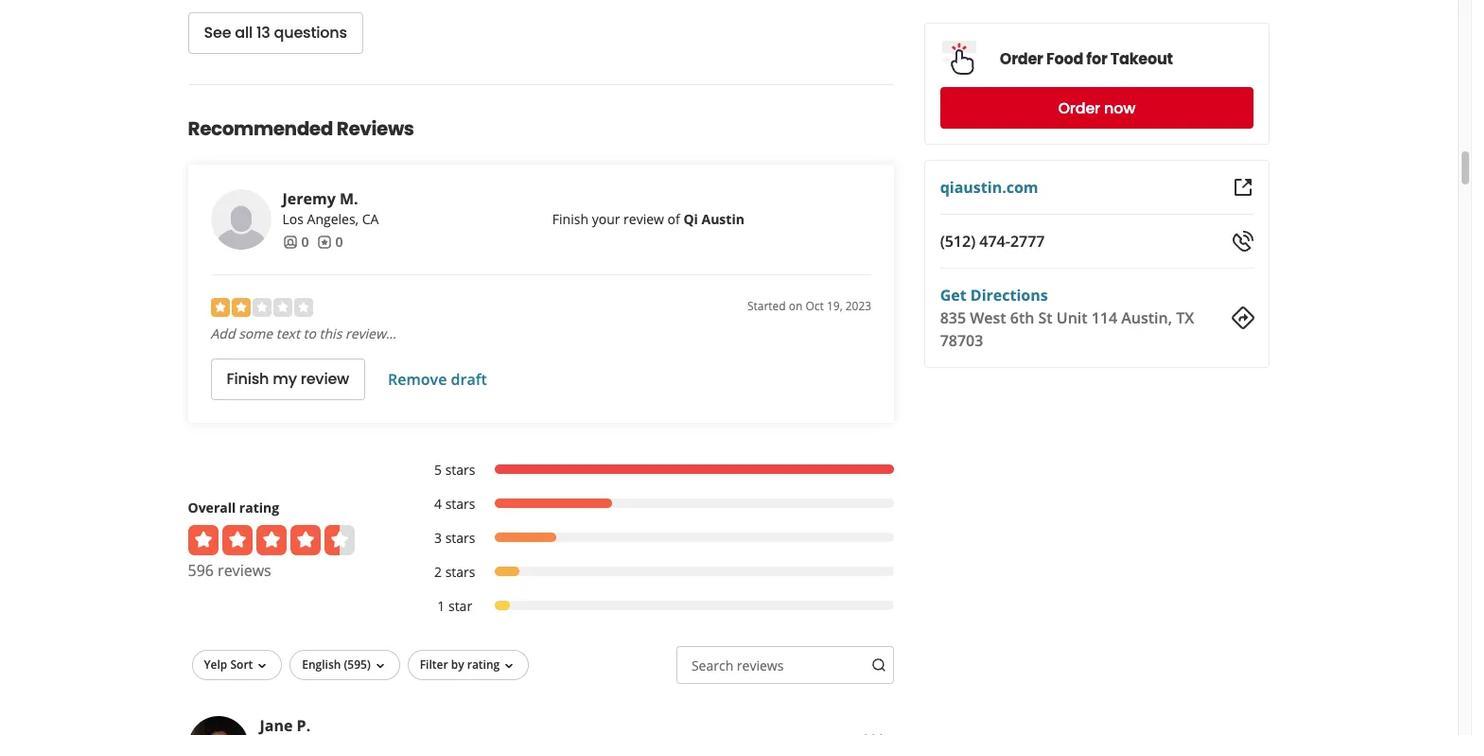 Task type: describe. For each thing, give the bounding box(es) containing it.
5
[[434, 461, 442, 479]]

recommended
[[188, 115, 333, 142]]

ca
[[362, 210, 379, 228]]

order food for takeout
[[1001, 48, 1174, 70]]

4.5 star rating image
[[188, 525, 354, 556]]

rating inside filter by rating popup button
[[467, 657, 500, 673]]

finish my review
[[227, 369, 349, 390]]

reviews
[[337, 115, 414, 142]]

remove
[[388, 369, 447, 390]]

filter by rating button
[[408, 650, 529, 680]]

stars for 5 stars
[[445, 461, 476, 479]]

st
[[1039, 308, 1054, 328]]

photo of jeremy m. image
[[211, 189, 271, 250]]

remove draft button
[[388, 369, 487, 390]]

recommended reviews
[[188, 115, 414, 142]]

24 directions v2 image
[[1232, 307, 1255, 329]]

unit
[[1058, 308, 1089, 328]]

0 for reviews element
[[336, 233, 343, 251]]

finish your review of qi austin
[[553, 210, 745, 228]]

reviews for 596 reviews
[[218, 560, 271, 581]]

16 review v2 image
[[317, 234, 332, 250]]

review for your
[[624, 210, 664, 228]]

angeles,
[[307, 210, 359, 228]]

yelp sort
[[204, 657, 253, 673]]

get directions link
[[941, 285, 1049, 306]]

stars for 3 stars
[[445, 529, 476, 547]]

for
[[1087, 48, 1108, 70]]

3
[[434, 529, 442, 547]]

5 stars
[[434, 461, 476, 479]]

finish my review link
[[211, 359, 365, 400]]

4
[[434, 495, 442, 513]]

to
[[303, 325, 316, 343]]

qiaustin.com
[[941, 177, 1039, 198]]

west
[[971, 308, 1007, 328]]

of
[[668, 210, 680, 228]]

m.
[[340, 188, 358, 209]]

questions
[[274, 22, 347, 44]]

filter reviews by 5 stars rating element
[[415, 461, 895, 480]]

2777
[[1011, 231, 1046, 252]]

my
[[273, 369, 297, 390]]

jeremy m. los angeles, ca
[[283, 188, 379, 228]]

filter reviews by 2 stars rating element
[[415, 563, 895, 582]]

filter reviews by 4 stars rating element
[[415, 495, 895, 514]]

austin
[[702, 210, 745, 228]]

jeremy m. link
[[283, 188, 358, 209]]

24 phone v2 image
[[1232, 230, 1255, 253]]

english
[[302, 657, 341, 673]]

overall
[[188, 499, 236, 517]]

2 stars
[[434, 563, 476, 581]]

search
[[692, 657, 734, 675]]

yelp sort button
[[192, 650, 282, 680]]

6th
[[1011, 308, 1035, 328]]

now
[[1105, 97, 1137, 119]]

24 external link v2 image
[[1232, 176, 1255, 199]]

16 friends v2 image
[[283, 234, 298, 250]]

directions
[[971, 285, 1049, 306]]

finish for finish your review of qi austin
[[553, 210, 589, 228]]

see
[[204, 22, 231, 44]]

los
[[283, 210, 304, 228]]

this
[[320, 325, 342, 343]]

474-
[[981, 231, 1011, 252]]

order now
[[1059, 97, 1137, 119]]

some
[[239, 325, 273, 343]]

0 vertical spatial rating
[[239, 499, 279, 517]]

friends element
[[283, 233, 309, 252]]

filter by rating
[[420, 657, 500, 673]]

3 stars
[[434, 529, 476, 547]]

english (595)
[[302, 657, 371, 673]]

(512)
[[941, 231, 977, 252]]

1
[[438, 597, 445, 615]]



Task type: locate. For each thing, give the bounding box(es) containing it.
2 star rating image
[[211, 298, 313, 317]]

filter reviews by 3 stars rating element
[[415, 529, 895, 548]]

16 chevron down v2 image inside yelp sort dropdown button
[[255, 659, 270, 674]]

596
[[188, 560, 214, 581]]

2023
[[846, 298, 872, 314]]

596 reviews
[[188, 560, 271, 581]]

2 16 chevron down v2 image from the left
[[502, 659, 517, 674]]

1 horizontal spatial review
[[624, 210, 664, 228]]

stars for 2 stars
[[445, 563, 476, 581]]

1 0 from the left
[[301, 233, 309, 251]]

1 vertical spatial rating
[[467, 657, 500, 673]]

reviews down 4.5 star rating image
[[218, 560, 271, 581]]

stars right 5
[[445, 461, 476, 479]]

recommended reviews element
[[127, 84, 955, 735]]

yelp
[[204, 657, 228, 673]]

see all 13 questions link
[[188, 12, 363, 54]]

star
[[449, 597, 472, 615]]

overall rating
[[188, 499, 279, 517]]

0 horizontal spatial rating
[[239, 499, 279, 517]]

review right my
[[301, 369, 349, 390]]

finish left your
[[553, 210, 589, 228]]

food
[[1047, 48, 1084, 70]]

1 horizontal spatial 0
[[336, 233, 343, 251]]

13
[[256, 22, 270, 44]]

english (595) button
[[290, 650, 400, 680]]

0 inside the friends element
[[301, 233, 309, 251]]

(512) 474-2777
[[941, 231, 1046, 252]]

0 horizontal spatial 0
[[301, 233, 309, 251]]

oct
[[806, 298, 824, 314]]

search image
[[872, 658, 887, 673]]

filter
[[420, 657, 448, 673]]

0 horizontal spatial finish
[[227, 369, 269, 390]]

by
[[451, 657, 464, 673]]

review for my
[[301, 369, 349, 390]]

remove draft
[[388, 369, 487, 390]]

started on oct 19, 2023
[[748, 298, 872, 314]]

0 for the friends element at the left of the page
[[301, 233, 309, 251]]

19,
[[827, 298, 843, 314]]

review…
[[345, 325, 396, 343]]

16 chevron down v2 image right sort
[[255, 659, 270, 674]]

search reviews
[[692, 657, 784, 675]]

1 16 chevron down v2 image from the left
[[255, 659, 270, 674]]

get
[[941, 285, 968, 306]]

  text field
[[677, 646, 895, 684]]

0 vertical spatial reviews
[[218, 560, 271, 581]]

reviews right search
[[737, 657, 784, 675]]

1 vertical spatial finish
[[227, 369, 269, 390]]

order now link
[[941, 87, 1255, 129]]

2 stars from the top
[[445, 495, 476, 513]]

add
[[211, 325, 235, 343]]

16 chevron down v2 image inside filter by rating popup button
[[502, 659, 517, 674]]

2 0 from the left
[[336, 233, 343, 251]]

order left now
[[1059, 97, 1101, 119]]

1 horizontal spatial finish
[[553, 210, 589, 228]]

all
[[235, 22, 253, 44]]

your
[[592, 210, 620, 228]]

rating up 4.5 star rating image
[[239, 499, 279, 517]]

16 chevron down v2 image
[[373, 659, 388, 674]]

0 horizontal spatial order
[[1001, 48, 1044, 70]]

see all 13 questions
[[204, 22, 347, 44]]

3 stars from the top
[[445, 529, 476, 547]]

0
[[301, 233, 309, 251], [336, 233, 343, 251]]

austin,
[[1122, 308, 1173, 328]]

started
[[748, 298, 786, 314]]

835
[[941, 308, 967, 328]]

114
[[1093, 308, 1118, 328]]

rating
[[239, 499, 279, 517], [467, 657, 500, 673]]

16 chevron down v2 image right 'filter by rating'
[[502, 659, 517, 674]]

0 horizontal spatial reviews
[[218, 560, 271, 581]]

1 horizontal spatial rating
[[467, 657, 500, 673]]

get directions 835 west 6th st unit 114 austin, tx 78703
[[941, 285, 1195, 351]]

0 vertical spatial order
[[1001, 48, 1044, 70]]

reviews
[[218, 560, 271, 581], [737, 657, 784, 675]]

reviews element
[[317, 233, 343, 252]]

stars right 3
[[445, 529, 476, 547]]

order for order food for takeout
[[1001, 48, 1044, 70]]

16 chevron down v2 image
[[255, 659, 270, 674], [502, 659, 517, 674]]

review left of
[[624, 210, 664, 228]]

0 horizontal spatial 16 chevron down v2 image
[[255, 659, 270, 674]]

tx
[[1177, 308, 1195, 328]]

reviews for search reviews
[[737, 657, 784, 675]]

sort
[[230, 657, 253, 673]]

finish for finish my review
[[227, 369, 269, 390]]

qiaustin.com link
[[941, 177, 1039, 198]]

0 right 16 review v2 icon
[[336, 233, 343, 251]]

1 vertical spatial order
[[1059, 97, 1101, 119]]

1 vertical spatial review
[[301, 369, 349, 390]]

1 horizontal spatial 16 chevron down v2 image
[[502, 659, 517, 674]]

16 chevron down v2 image for yelp sort
[[255, 659, 270, 674]]

filter reviews by 1 star rating element
[[415, 597, 895, 616]]

review
[[624, 210, 664, 228], [301, 369, 349, 390]]

takeout
[[1111, 48, 1174, 70]]

0 vertical spatial review
[[624, 210, 664, 228]]

draft
[[451, 369, 487, 390]]

0 right 16 friends v2 image
[[301, 233, 309, 251]]

1 stars from the top
[[445, 461, 476, 479]]

stars
[[445, 461, 476, 479], [445, 495, 476, 513], [445, 529, 476, 547], [445, 563, 476, 581]]

(595)
[[344, 657, 371, 673]]

  text field inside recommended reviews element
[[677, 646, 895, 684]]

1 horizontal spatial order
[[1059, 97, 1101, 119]]

1 horizontal spatial reviews
[[737, 657, 784, 675]]

stars right 4
[[445, 495, 476, 513]]

78703
[[941, 330, 984, 351]]

finish
[[553, 210, 589, 228], [227, 369, 269, 390]]

1 vertical spatial reviews
[[737, 657, 784, 675]]

4 stars
[[434, 495, 476, 513]]

order left the food
[[1001, 48, 1044, 70]]

2
[[434, 563, 442, 581]]

finish left my
[[227, 369, 269, 390]]

rating right "by"
[[467, 657, 500, 673]]

menu image
[[862, 725, 885, 735]]

0 horizontal spatial review
[[301, 369, 349, 390]]

4 stars from the top
[[445, 563, 476, 581]]

0 vertical spatial finish
[[553, 210, 589, 228]]

order for order now
[[1059, 97, 1101, 119]]

text
[[276, 325, 300, 343]]

0 inside reviews element
[[336, 233, 343, 251]]

qi
[[684, 210, 698, 228]]

stars for 4 stars
[[445, 495, 476, 513]]

on
[[789, 298, 803, 314]]

stars right the 2
[[445, 563, 476, 581]]

1 star
[[438, 597, 472, 615]]

jeremy
[[283, 188, 336, 209]]

add some text to this review…
[[211, 325, 396, 343]]

16 chevron down v2 image for filter by rating
[[502, 659, 517, 674]]



Task type: vqa. For each thing, say whether or not it's contained in the screenshot.
5 stars
yes



